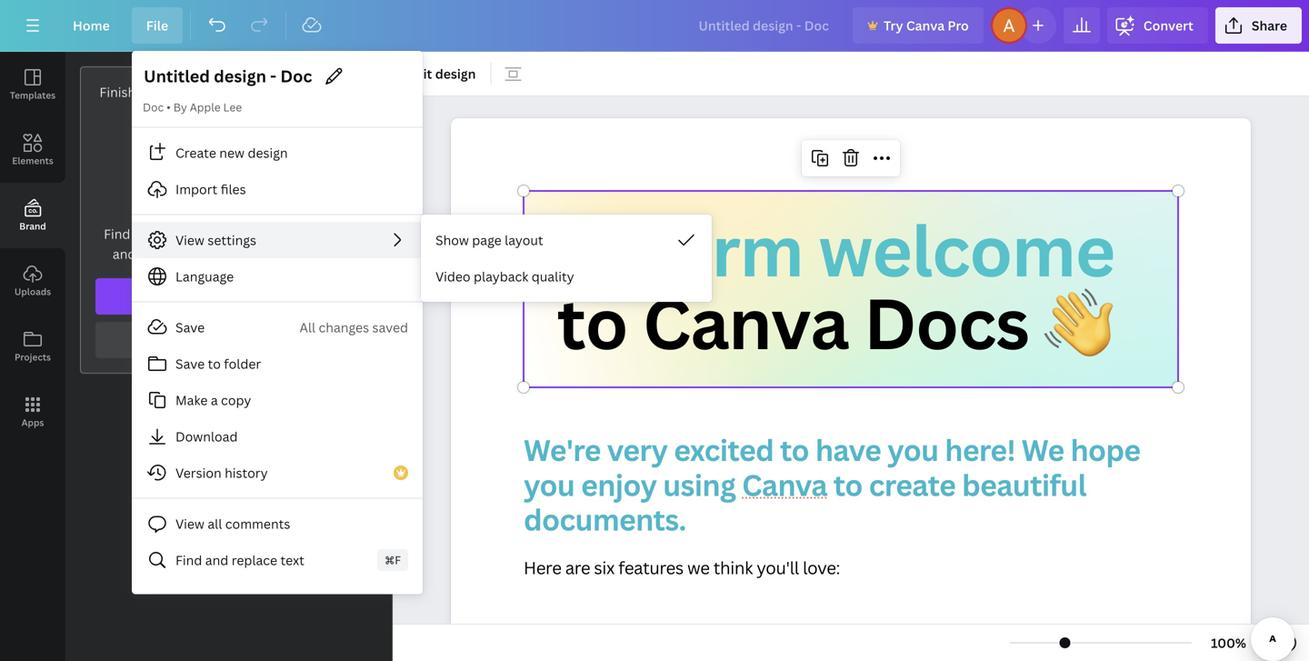 Task type: vqa. For each thing, say whether or not it's contained in the screenshot.
the community
no



Task type: describe. For each thing, give the bounding box(es) containing it.
you'll
[[757, 556, 799, 579]]

here!
[[945, 430, 1016, 470]]

hope
[[1071, 430, 1141, 470]]

copy
[[221, 392, 251, 409]]

your inside finish setting up your brand kit and brand templates
[[203, 83, 231, 100]]

create
[[176, 144, 216, 161]]

version history button
[[132, 455, 423, 491]]

we
[[688, 556, 710, 579]]

six
[[594, 556, 615, 579]]

finish
[[100, 83, 136, 100]]

0 horizontal spatial you
[[524, 465, 575, 505]]

place
[[320, 225, 354, 242]]

1 horizontal spatial you
[[888, 430, 939, 470]]

save to folder
[[176, 355, 261, 372]]

warm
[[620, 203, 804, 297]]

text
[[281, 552, 305, 569]]

templates inside finish setting up your brand kit and brand templates
[[197, 103, 260, 121]]

find and replace text
[[176, 552, 305, 569]]

files
[[221, 181, 246, 198]]

file button
[[132, 7, 183, 44]]

make
[[176, 392, 208, 409]]

save to folder button
[[132, 346, 423, 382]]

add
[[186, 245, 209, 262]]

setting
[[139, 83, 181, 100]]

new
[[219, 144, 245, 161]]

video playback quality
[[436, 268, 574, 285]]

⌘f
[[385, 553, 401, 568]]

folder
[[224, 355, 261, 372]]

view settings
[[176, 231, 256, 249]]

templates inside "button"
[[10, 89, 56, 101]]

language button
[[132, 258, 423, 295]]

all
[[300, 319, 316, 336]]

we're
[[524, 430, 601, 470]]

download button
[[132, 418, 423, 455]]

side panel tab list
[[0, 52, 65, 445]]

quickly
[[139, 245, 183, 262]]

view for view settings
[[176, 231, 205, 249]]

canva inside we're very excited to have you here! we hope you enjoy using canva to create beautiful documents.
[[742, 465, 828, 505]]

view all comments
[[176, 515, 290, 533]]

find all of your brand assets in one place and quickly add them to your designs.
[[104, 225, 354, 262]]

set up your brand kit button
[[95, 322, 362, 358]]

to left create
[[834, 465, 863, 505]]

layout
[[505, 231, 544, 249]]

apple
[[190, 100, 221, 115]]

comments
[[225, 515, 290, 533]]

brand up create new design button
[[321, 83, 358, 100]]

100% button
[[1200, 628, 1259, 658]]

welcome
[[819, 203, 1115, 297]]

are
[[565, 556, 590, 579]]

convert button
[[1108, 7, 1209, 44]]

1 vertical spatial pro
[[261, 288, 282, 305]]

share button
[[1216, 7, 1302, 44]]

kit inside finish setting up your brand kit and brand templates
[[275, 83, 291, 100]]

👋
[[1045, 275, 1113, 370]]

make a copy button
[[132, 382, 423, 418]]

Design title text field
[[684, 7, 846, 44]]

create new design
[[176, 144, 288, 161]]

quality
[[532, 268, 574, 285]]

beautiful
[[962, 465, 1087, 505]]

download
[[176, 428, 238, 445]]

by
[[173, 100, 187, 115]]

brand inside button
[[19, 220, 46, 232]]

here
[[524, 556, 562, 579]]

edit
[[407, 65, 432, 82]]

one
[[294, 225, 317, 242]]

convert
[[1144, 17, 1194, 34]]

find for find and replace text
[[176, 552, 202, 569]]

view all comments button
[[132, 506, 423, 542]]

2 vertical spatial and
[[205, 552, 229, 569]]

projects
[[15, 351, 51, 363]]

finish setting up your brand kit and brand templates
[[100, 83, 358, 121]]

video
[[436, 268, 471, 285]]

view for view all comments
[[176, 515, 205, 533]]

playback
[[474, 268, 529, 285]]

of
[[151, 225, 164, 242]]

all for find
[[134, 225, 148, 242]]

replace
[[232, 552, 277, 569]]

page
[[472, 231, 502, 249]]

love:
[[803, 556, 840, 579]]

show page layout
[[436, 231, 544, 249]]

saved
[[372, 319, 408, 336]]

lee
[[223, 100, 242, 115]]

import files
[[176, 181, 246, 198]]

find for find all of your brand assets in one place and quickly add them to your designs.
[[104, 225, 130, 242]]

all for view
[[208, 515, 222, 533]]

try canva pro button inside main menu bar
[[853, 7, 984, 44]]

think
[[714, 556, 753, 579]]

1 vertical spatial try canva pro
[[197, 288, 282, 305]]

up inside finish setting up your brand kit and brand templates
[[184, 83, 200, 100]]

edit design
[[407, 65, 476, 82]]



Task type: locate. For each thing, give the bounding box(es) containing it.
templates down design title text box
[[197, 103, 260, 121]]

1 horizontal spatial try
[[884, 17, 904, 34]]

make a copy
[[176, 392, 251, 409]]

1 vertical spatial all
[[208, 515, 222, 533]]

view down version
[[176, 515, 205, 533]]

doc
[[143, 100, 164, 115]]

save up save to folder
[[176, 319, 205, 336]]

create new design button
[[132, 135, 423, 171]]

1 view from the top
[[176, 231, 205, 249]]

enjoy
[[581, 465, 657, 505]]

import
[[176, 181, 218, 198]]

2 view from the top
[[176, 515, 205, 533]]

0 horizontal spatial pro
[[261, 288, 282, 305]]

all changes saved
[[300, 319, 408, 336]]

very
[[607, 430, 668, 470]]

documents.
[[524, 500, 686, 540]]

show
[[436, 231, 469, 249]]

brand up folder
[[237, 332, 274, 349]]

to down show page layout button
[[557, 275, 628, 370]]

brand right "apple"
[[235, 83, 272, 100]]

elements button
[[0, 117, 65, 183]]

0 vertical spatial and
[[295, 83, 318, 100]]

2 horizontal spatial and
[[295, 83, 318, 100]]

create
[[869, 465, 956, 505]]

hide image
[[392, 313, 404, 400]]

a
[[211, 392, 218, 409]]

up inside button
[[186, 332, 202, 349]]

0 vertical spatial try
[[884, 17, 904, 34]]

templates up elements button
[[10, 89, 56, 101]]

templates
[[10, 89, 56, 101], [197, 103, 260, 121]]

1 vertical spatial view
[[176, 515, 205, 533]]

1 vertical spatial save
[[176, 355, 205, 372]]

settings
[[208, 231, 256, 249]]

0 vertical spatial design
[[435, 65, 476, 82]]

all
[[134, 225, 148, 242], [208, 515, 222, 533]]

try for try canva pro button in the main menu bar
[[884, 17, 904, 34]]

set up your brand kit
[[163, 332, 295, 349]]

try
[[884, 17, 904, 34], [197, 288, 217, 305]]

0 vertical spatial try canva pro
[[884, 17, 969, 34]]

0 vertical spatial kit
[[275, 83, 291, 100]]

0 horizontal spatial find
[[104, 225, 130, 242]]

1 horizontal spatial templates
[[197, 103, 260, 121]]

you left the enjoy
[[524, 465, 575, 505]]

home link
[[58, 7, 124, 44]]

brand up uploads button
[[19, 220, 46, 232]]

and up create new design button
[[295, 83, 318, 100]]

up right the set
[[186, 332, 202, 349]]

0 vertical spatial try canva pro button
[[853, 7, 984, 44]]

canva
[[907, 17, 945, 34], [643, 275, 849, 370], [220, 288, 258, 305], [742, 465, 828, 505]]

all left comments
[[208, 515, 222, 533]]

try for try canva pro button to the bottom
[[197, 288, 217, 305]]

apps
[[21, 417, 44, 429]]

and
[[295, 83, 318, 100], [113, 245, 136, 262], [205, 552, 229, 569]]

0 vertical spatial up
[[184, 83, 200, 100]]

0 horizontal spatial templates
[[10, 89, 56, 101]]

uploads button
[[0, 248, 65, 314]]

0 horizontal spatial try
[[197, 288, 217, 305]]

here are six features we think you'll love:
[[524, 556, 840, 579]]

find inside "find all of your brand assets in one place and quickly add them to your designs."
[[104, 225, 130, 242]]

try inside main menu bar
[[884, 17, 904, 34]]

to down set up your brand kit
[[208, 355, 221, 372]]

design right edit
[[435, 65, 476, 82]]

kit inside button
[[277, 332, 295, 349]]

1 horizontal spatial try canva pro button
[[853, 7, 984, 44]]

find left of
[[104, 225, 130, 242]]

1 horizontal spatial pro
[[948, 17, 969, 34]]

main menu bar
[[0, 0, 1310, 52]]

kit
[[275, 83, 291, 100], [277, 332, 295, 349]]

version history
[[176, 464, 268, 482]]

design
[[435, 65, 476, 82], [248, 144, 288, 161]]

1 vertical spatial up
[[186, 332, 202, 349]]

1 vertical spatial kit
[[277, 332, 295, 349]]

design inside button
[[435, 65, 476, 82]]

0 vertical spatial save
[[176, 319, 205, 336]]

view
[[176, 231, 205, 249], [176, 515, 205, 533]]

None text field
[[451, 118, 1251, 661]]

0 horizontal spatial and
[[113, 245, 136, 262]]

to left have
[[780, 430, 809, 470]]

pro
[[948, 17, 969, 34], [261, 288, 282, 305]]

import files button
[[132, 171, 423, 207]]

0 vertical spatial all
[[134, 225, 148, 242]]

version
[[176, 464, 222, 482]]

by apple lee
[[173, 100, 242, 115]]

set
[[163, 332, 183, 349]]

Design title text field
[[143, 62, 315, 91]]

and left "quickly"
[[113, 245, 136, 262]]

save inside save to folder "button"
[[176, 355, 205, 372]]

brand
[[198, 225, 235, 242]]

to inside "button"
[[208, 355, 221, 372]]

0 vertical spatial find
[[104, 225, 130, 242]]

canva inside main menu bar
[[907, 17, 945, 34]]

1 horizontal spatial and
[[205, 552, 229, 569]]

apps button
[[0, 379, 65, 445]]

1 vertical spatial try
[[197, 288, 217, 305]]

you right have
[[888, 430, 939, 470]]

design right new on the left of the page
[[248, 144, 288, 161]]

templates button
[[0, 52, 65, 117]]

1 vertical spatial find
[[176, 552, 202, 569]]

in
[[280, 225, 291, 242]]

to down the assets
[[248, 245, 261, 262]]

100%
[[1212, 634, 1247, 652]]

a warm welcome
[[557, 203, 1115, 297]]

save down the set
[[176, 355, 205, 372]]

we
[[1022, 430, 1065, 470]]

and inside "find all of your brand assets in one place and quickly add them to your designs."
[[113, 245, 136, 262]]

share
[[1252, 17, 1288, 34]]

language
[[176, 268, 234, 285]]

changes
[[319, 319, 369, 336]]

kit right lee
[[275, 83, 291, 100]]

1 horizontal spatial find
[[176, 552, 202, 569]]

show page layout button
[[421, 222, 712, 258]]

view right of
[[176, 231, 205, 249]]

home
[[73, 17, 110, 34]]

to
[[248, 245, 261, 262], [557, 275, 628, 370], [208, 355, 221, 372], [780, 430, 809, 470], [834, 465, 863, 505]]

assets
[[238, 225, 277, 242]]

using
[[663, 465, 736, 505]]

history
[[225, 464, 268, 482]]

elements
[[12, 155, 53, 167]]

1 horizontal spatial all
[[208, 515, 222, 533]]

find down view all comments
[[176, 552, 202, 569]]

1 horizontal spatial design
[[435, 65, 476, 82]]

all inside "find all of your brand assets in one place and quickly add them to your designs."
[[134, 225, 148, 242]]

we're very excited to have you here! we hope you enjoy using canva to create beautiful documents.
[[524, 430, 1147, 540]]

2 save from the top
[[176, 355, 205, 372]]

0 horizontal spatial design
[[248, 144, 288, 161]]

brand
[[235, 83, 272, 100], [321, 83, 358, 100], [19, 220, 46, 232], [237, 332, 274, 349]]

0 vertical spatial view
[[176, 231, 205, 249]]

save for save
[[176, 319, 205, 336]]

1 vertical spatial and
[[113, 245, 136, 262]]

to inside "find all of your brand assets in one place and quickly add them to your designs."
[[248, 245, 261, 262]]

all inside button
[[208, 515, 222, 533]]

1 vertical spatial design
[[248, 144, 288, 161]]

find
[[104, 225, 130, 242], [176, 552, 202, 569]]

1 save from the top
[[176, 319, 205, 336]]

projects button
[[0, 314, 65, 379]]

0 horizontal spatial all
[[134, 225, 148, 242]]

0 horizontal spatial try canva pro
[[197, 288, 282, 305]]

excited
[[674, 430, 774, 470]]

up
[[184, 83, 200, 100], [186, 332, 202, 349]]

your inside button
[[206, 332, 234, 349]]

kit left all on the left
[[277, 332, 295, 349]]

view inside button
[[176, 515, 205, 533]]

you
[[888, 430, 939, 470], [524, 465, 575, 505]]

try canva pro inside main menu bar
[[884, 17, 969, 34]]

features
[[619, 556, 684, 579]]

docs
[[864, 275, 1029, 370]]

all left of
[[134, 225, 148, 242]]

none text field containing a warm welcome
[[451, 118, 1251, 661]]

0 vertical spatial pro
[[948, 17, 969, 34]]

view inside popup button
[[176, 231, 205, 249]]

pro inside main menu bar
[[948, 17, 969, 34]]

1 vertical spatial templates
[[197, 103, 260, 121]]

and inside finish setting up your brand kit and brand templates
[[295, 83, 318, 100]]

and left replace
[[205, 552, 229, 569]]

save for save to folder
[[176, 355, 205, 372]]

0 vertical spatial templates
[[10, 89, 56, 101]]

design inside button
[[248, 144, 288, 161]]

try canva pro
[[884, 17, 969, 34], [197, 288, 282, 305]]

edit design button
[[400, 59, 483, 88]]

your
[[203, 83, 231, 100], [167, 225, 195, 242], [264, 245, 292, 262], [206, 332, 234, 349]]

to canva docs 👋
[[557, 275, 1113, 370]]

1 vertical spatial try canva pro button
[[95, 278, 362, 315]]

1 horizontal spatial try canva pro
[[884, 17, 969, 34]]

0 horizontal spatial try canva pro button
[[95, 278, 362, 315]]

them
[[212, 245, 245, 262]]

designs.
[[295, 245, 345, 262]]

uploads
[[14, 286, 51, 298]]

up right setting
[[184, 83, 200, 100]]

brand button
[[0, 183, 65, 248]]

brand inside button
[[237, 332, 274, 349]]



